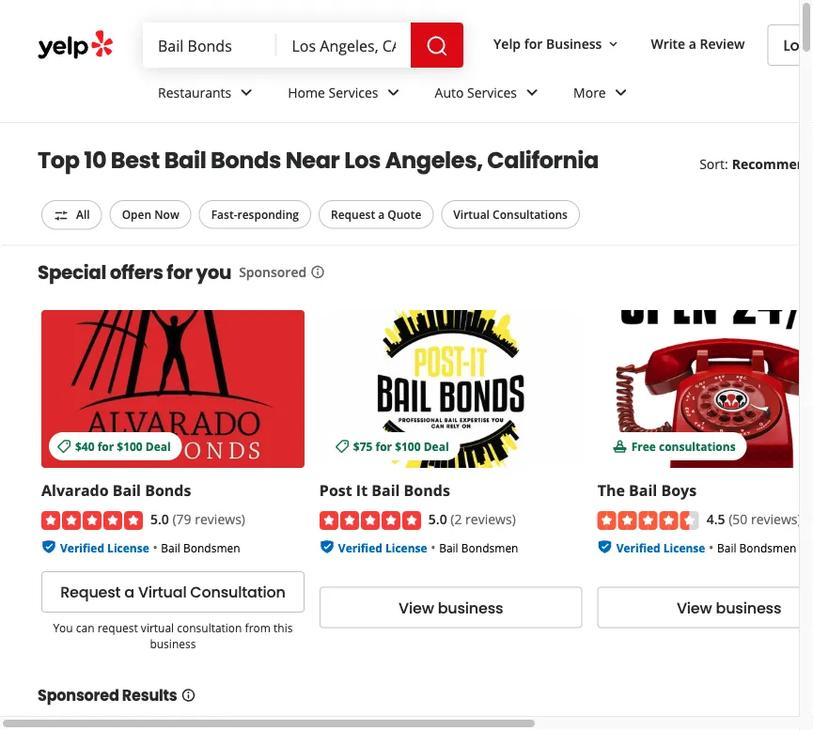 Task type: locate. For each thing, give the bounding box(es) containing it.
$100 right $75
[[395, 438, 421, 454]]

24 chevron down v2 image left auto
[[382, 81, 405, 104]]

1 view business link from the left
[[320, 587, 583, 628]]

services for home services
[[329, 83, 379, 101]]

2 16 verified v2 image from the left
[[598, 539, 613, 555]]

16 info v2 image right "results"
[[181, 688, 196, 703]]

deal
[[146, 438, 171, 454], [424, 438, 449, 454]]

2 horizontal spatial bondsmen
[[740, 540, 797, 555]]

0 horizontal spatial business
[[150, 636, 196, 651]]

verified license button down "4.5 star rating" image
[[617, 538, 706, 556]]

1 5.0 from the left
[[150, 510, 169, 528]]

2 bail bondsmen from the left
[[439, 540, 519, 555]]

3 verified license button from the left
[[617, 538, 706, 556]]

2 view business link from the left
[[598, 587, 814, 628]]

business down 5.0 (2 reviews)
[[438, 597, 504, 618]]

16 deal v2 image left $75
[[335, 439, 350, 454]]

$40 for $100 deal
[[75, 438, 171, 454]]

view business link down 4.5
[[598, 587, 814, 628]]

1 horizontal spatial virtual
[[454, 207, 490, 222]]

verified right 16 verified v2 icon
[[60, 540, 104, 555]]

services right auto
[[467, 83, 517, 101]]

license
[[107, 540, 149, 555], [386, 540, 428, 555], [664, 540, 706, 555]]

1 horizontal spatial business
[[438, 597, 504, 618]]

verified license down "4.5 star rating" image
[[617, 540, 706, 555]]

yelp for business button
[[486, 26, 629, 60]]

10
[[84, 145, 106, 176]]

for
[[524, 34, 543, 52], [167, 259, 192, 285], [97, 438, 114, 454], [376, 438, 392, 454]]

verified license down "post it bail bonds" link at the bottom of the page
[[338, 540, 428, 555]]

bail bondsmen for alvarado bail bonds
[[161, 540, 240, 555]]

view business for post it bail bonds
[[399, 597, 504, 618]]

request up can
[[60, 582, 121, 603]]

5.0 for alvarado bail bonds
[[150, 510, 169, 528]]

0 horizontal spatial verified
[[60, 540, 104, 555]]

services
[[329, 83, 379, 101], [467, 83, 517, 101]]

24 chevron down v2 image for auto services
[[521, 81, 544, 104]]

1 horizontal spatial sponsored
[[239, 263, 307, 281]]

license for boys
[[664, 540, 706, 555]]

1 vertical spatial request
[[60, 582, 121, 603]]

0 horizontal spatial a
[[124, 582, 134, 603]]

2 16 deal v2 image from the left
[[335, 439, 350, 454]]

0 horizontal spatial 24 chevron down v2 image
[[382, 81, 405, 104]]

16 verified v2 image
[[320, 539, 335, 555], [598, 539, 613, 555]]

1 vertical spatial sponsored
[[38, 685, 119, 707]]

1 none field from the left
[[158, 35, 262, 55]]

view business link
[[320, 587, 583, 628], [598, 587, 814, 628]]

view business link for the bail boys
[[598, 587, 814, 628]]

24 chevron down v2 image for restaurants
[[235, 81, 258, 104]]

1 5 star rating image from the left
[[41, 511, 143, 530]]

verified license button down "post it bail bonds" link at the bottom of the page
[[338, 538, 428, 556]]

sort: recommend
[[700, 155, 814, 173]]

reviews) for post it bail bonds
[[466, 510, 516, 528]]

16 verified v2 image down post
[[320, 539, 335, 555]]

view
[[399, 597, 434, 618], [677, 597, 712, 618]]

1 verified license button from the left
[[60, 538, 149, 556]]

0 horizontal spatial license
[[107, 540, 149, 555]]

$40 for $100 deal link
[[41, 310, 305, 468]]

bonds up fast-responding
[[211, 145, 281, 176]]

2 verified license from the left
[[338, 540, 428, 555]]

1 horizontal spatial deal
[[424, 438, 449, 454]]

2 verified from the left
[[338, 540, 383, 555]]

virtual up virtual
[[138, 582, 187, 603]]

now
[[154, 207, 179, 222]]

2 services from the left
[[467, 83, 517, 101]]

view for bail
[[399, 597, 434, 618]]

0 horizontal spatial bonds
[[145, 480, 191, 500]]

0 horizontal spatial 5.0
[[150, 510, 169, 528]]

$100 right '$40'
[[117, 438, 143, 454]]

2 24 chevron down v2 image from the left
[[610, 81, 633, 104]]

24 chevron down v2 image down yelp for business
[[521, 81, 544, 104]]

restaurants
[[158, 83, 232, 101]]

bonds up (79
[[145, 480, 191, 500]]

bonds down $75 for $100 deal
[[404, 480, 450, 500]]

license down alvarado bail bonds link
[[107, 540, 149, 555]]

none field up home services
[[292, 35, 396, 55]]

16 verified v2 image for the bail boys
[[598, 539, 613, 555]]

2 5 star rating image from the left
[[320, 511, 421, 530]]

0 vertical spatial virtual
[[454, 207, 490, 222]]

5.0 left (79
[[150, 510, 169, 528]]

write a review link
[[644, 26, 753, 60]]

$40
[[75, 438, 95, 454]]

verified down it
[[338, 540, 383, 555]]

reviews) right (50
[[751, 510, 802, 528]]

2 horizontal spatial reviews)
[[751, 510, 802, 528]]

none field up restaurants
[[158, 35, 262, 55]]

2 license from the left
[[386, 540, 428, 555]]

deal up alvarado bail bonds link
[[146, 438, 171, 454]]

0 horizontal spatial verified license
[[60, 540, 149, 555]]

for right '$40'
[[97, 438, 114, 454]]

0 horizontal spatial bondsmen
[[183, 540, 240, 555]]

view business down (50
[[677, 597, 782, 618]]

bail
[[164, 145, 206, 176], [113, 480, 141, 500], [372, 480, 400, 500], [629, 480, 658, 500], [161, 540, 180, 555], [439, 540, 459, 555], [718, 540, 737, 555]]

24 chevron down v2 image right restaurants
[[235, 81, 258, 104]]

1 deal from the left
[[146, 438, 171, 454]]

verified license
[[60, 540, 149, 555], [338, 540, 428, 555], [617, 540, 706, 555]]

verified license button right 16 verified v2 icon
[[60, 538, 149, 556]]

16 info v2 image down filters group
[[311, 265, 326, 280]]

bondsmen
[[183, 540, 240, 555], [462, 540, 519, 555], [740, 540, 797, 555]]

5 star rating image for it
[[320, 511, 421, 530]]

verified down "4.5 star rating" image
[[617, 540, 661, 555]]

los
[[344, 145, 381, 176]]

sponsored down responding
[[239, 263, 307, 281]]

deal up 'post it bail bonds'
[[424, 438, 449, 454]]

1 horizontal spatial view
[[677, 597, 712, 618]]

for right yelp
[[524, 34, 543, 52]]

bondsmen down the 5.0 (79 reviews)
[[183, 540, 240, 555]]

1 horizontal spatial verified license button
[[338, 538, 428, 556]]

3 license from the left
[[664, 540, 706, 555]]

2 none field from the left
[[292, 35, 396, 55]]

a up request
[[124, 582, 134, 603]]

0 vertical spatial 16 info v2 image
[[311, 265, 326, 280]]

license down "4.5 star rating" image
[[664, 540, 706, 555]]

16 verified v2 image
[[41, 539, 56, 555]]

offers
[[110, 259, 163, 285]]

24 chevron down v2 image for more
[[610, 81, 633, 104]]

16 deal v2 image inside $40 for $100 deal link
[[56, 439, 71, 454]]

2 bondsmen from the left
[[462, 540, 519, 555]]

2 horizontal spatial verified license
[[617, 540, 706, 555]]

0 horizontal spatial sponsored
[[38, 685, 119, 707]]

request
[[98, 620, 138, 636]]

bondsmen for post it bail bonds
[[462, 540, 519, 555]]

best
[[111, 145, 160, 176]]

business down "4.5 (50 reviews)"
[[716, 597, 782, 618]]

home
[[288, 83, 325, 101]]

16 filter v2 image
[[54, 208, 69, 223]]

0 horizontal spatial request
[[60, 582, 121, 603]]

a right write
[[689, 34, 697, 52]]

1 view from the left
[[399, 597, 434, 618]]

license down 'post it bail bonds'
[[386, 540, 428, 555]]

1 verified license from the left
[[60, 540, 149, 555]]

0 horizontal spatial 5 star rating image
[[41, 511, 143, 530]]

2 horizontal spatial a
[[689, 34, 697, 52]]

a inside filters group
[[378, 207, 385, 222]]

sponsored for sponsored results
[[38, 685, 119, 707]]

3 verified license from the left
[[617, 540, 706, 555]]

deal inside $40 for $100 deal link
[[146, 438, 171, 454]]

0 vertical spatial a
[[689, 34, 697, 52]]

a left 'quote'
[[378, 207, 385, 222]]

2 5.0 from the left
[[429, 510, 447, 528]]

1 reviews) from the left
[[195, 510, 245, 528]]

24 chevron down v2 image inside the home services link
[[382, 81, 405, 104]]

0 horizontal spatial view business
[[399, 597, 504, 618]]

1 horizontal spatial none field
[[292, 35, 396, 55]]

recommend button
[[732, 155, 814, 173]]

home services
[[288, 83, 379, 101]]

view business
[[399, 597, 504, 618], [677, 597, 782, 618]]

24 chevron down v2 image
[[382, 81, 405, 104], [521, 81, 544, 104]]

24 chevron down v2 image inside more link
[[610, 81, 633, 104]]

2 view business from the left
[[677, 597, 782, 618]]

consultations
[[659, 438, 736, 454]]

request inside filters group
[[331, 207, 375, 222]]

auto services link
[[420, 68, 559, 122]]

16 deal v2 image inside $75 for $100 deal link
[[335, 439, 350, 454]]

verified license button for boys
[[617, 538, 706, 556]]

restaurants link
[[143, 68, 273, 122]]

the bail boys
[[598, 480, 697, 500]]

1 horizontal spatial 16 verified v2 image
[[598, 539, 613, 555]]

2 view from the left
[[677, 597, 712, 618]]

0 horizontal spatial verified license button
[[60, 538, 149, 556]]

a for virtual
[[124, 582, 134, 603]]

2 $100 from the left
[[395, 438, 421, 454]]

1 horizontal spatial $100
[[395, 438, 421, 454]]

0 horizontal spatial 24 chevron down v2 image
[[235, 81, 258, 104]]

alvarado bail bonds
[[41, 480, 191, 500]]

1 horizontal spatial reviews)
[[466, 510, 516, 528]]

1 horizontal spatial request
[[331, 207, 375, 222]]

2 horizontal spatial verified
[[617, 540, 661, 555]]

auto services
[[435, 83, 517, 101]]

24 chevron down v2 image right more
[[610, 81, 633, 104]]

3 bondsmen from the left
[[740, 540, 797, 555]]

0 horizontal spatial virtual
[[138, 582, 187, 603]]

None search field
[[143, 23, 467, 68]]

0 horizontal spatial 16 deal v2 image
[[56, 439, 71, 454]]

5.0 (79 reviews)
[[150, 510, 245, 528]]

$75 for $100 deal link
[[320, 310, 583, 468]]

services right home
[[329, 83, 379, 101]]

0 horizontal spatial 16 verified v2 image
[[320, 539, 335, 555]]

2 reviews) from the left
[[466, 510, 516, 528]]

sponsored for sponsored
[[239, 263, 307, 281]]

16 chevron down v2 image
[[606, 37, 621, 52]]

bail bondsmen down 5.0 (2 reviews)
[[439, 540, 519, 555]]

verified license right 16 verified v2 icon
[[60, 540, 149, 555]]

16 verified v2 image down "4.5 star rating" image
[[598, 539, 613, 555]]

2 horizontal spatial verified license button
[[617, 538, 706, 556]]

16 free consultations v2 image
[[613, 439, 628, 454]]

verified license button
[[60, 538, 149, 556], [338, 538, 428, 556], [617, 538, 706, 556]]

alvarado bail bonds link
[[41, 480, 191, 500]]

sponsored down can
[[38, 685, 119, 707]]

1 16 deal v2 image from the left
[[56, 439, 71, 454]]

5.0 left (2
[[429, 510, 447, 528]]

a
[[689, 34, 697, 52], [378, 207, 385, 222], [124, 582, 134, 603]]

virtual left consultations
[[454, 207, 490, 222]]

0 horizontal spatial view
[[399, 597, 434, 618]]

2 verified license button from the left
[[338, 538, 428, 556]]

$100 for bail
[[395, 438, 421, 454]]

0 vertical spatial sponsored
[[239, 263, 307, 281]]

1 horizontal spatial 5.0
[[429, 510, 447, 528]]

5.0
[[150, 510, 169, 528], [429, 510, 447, 528]]

16 deal v2 image left '$40'
[[56, 439, 71, 454]]

1 $100 from the left
[[117, 438, 143, 454]]

top
[[38, 145, 80, 176]]

for for $75 for $100 deal
[[376, 438, 392, 454]]

1 services from the left
[[329, 83, 379, 101]]

bail bondsmen for post it bail bonds
[[439, 540, 519, 555]]

bondsmen down "4.5 (50 reviews)"
[[740, 540, 797, 555]]

1 horizontal spatial a
[[378, 207, 385, 222]]

0 horizontal spatial bail bondsmen
[[161, 540, 240, 555]]

1 view business from the left
[[399, 597, 504, 618]]

0 horizontal spatial 16 info v2 image
[[181, 688, 196, 703]]

None field
[[158, 35, 262, 55], [292, 35, 396, 55]]

bail bondsmen down "4.5 (50 reviews)"
[[718, 540, 797, 555]]

quote
[[388, 207, 422, 222]]

view business link down (2
[[320, 587, 583, 628]]

1 horizontal spatial verified
[[338, 540, 383, 555]]

business down "request a virtual consultation"
[[150, 636, 196, 651]]

2 horizontal spatial bail bondsmen
[[718, 540, 797, 555]]

1 horizontal spatial 24 chevron down v2 image
[[610, 81, 633, 104]]

view business for the bail boys
[[677, 597, 782, 618]]

1 verified from the left
[[60, 540, 104, 555]]

none field 'near'
[[292, 35, 396, 55]]

1 bail bondsmen from the left
[[161, 540, 240, 555]]

bail bondsmen down the 5.0 (79 reviews)
[[161, 540, 240, 555]]

1 horizontal spatial 24 chevron down v2 image
[[521, 81, 544, 104]]

business for the bail boys
[[716, 597, 782, 618]]

yelp
[[494, 34, 521, 52]]

for right $75
[[376, 438, 392, 454]]

yelp for business
[[494, 34, 602, 52]]

bail down 4.5
[[718, 540, 737, 555]]

5 star rating image
[[41, 511, 143, 530], [320, 511, 421, 530]]

1 horizontal spatial view business link
[[598, 587, 814, 628]]

2 24 chevron down v2 image from the left
[[521, 81, 544, 104]]

1 horizontal spatial bondsmen
[[462, 540, 519, 555]]

2 vertical spatial a
[[124, 582, 134, 603]]

write a review
[[651, 34, 745, 52]]

request left 'quote'
[[331, 207, 375, 222]]

2 deal from the left
[[424, 438, 449, 454]]

16 info v2 image
[[311, 265, 326, 280], [181, 688, 196, 703]]

1 horizontal spatial view business
[[677, 597, 782, 618]]

1 horizontal spatial 16 info v2 image
[[311, 265, 326, 280]]

1 horizontal spatial services
[[467, 83, 517, 101]]

0 horizontal spatial $100
[[117, 438, 143, 454]]

deal inside $75 for $100 deal link
[[424, 438, 449, 454]]

bondsmen down 5.0 (2 reviews)
[[462, 540, 519, 555]]

0 horizontal spatial reviews)
[[195, 510, 245, 528]]

0 horizontal spatial view business link
[[320, 587, 583, 628]]

bail down (2
[[439, 540, 459, 555]]

16 deal v2 image
[[56, 439, 71, 454], [335, 439, 350, 454]]

free
[[632, 438, 656, 454]]

fast-responding button
[[199, 200, 311, 229]]

none field find
[[158, 35, 262, 55]]

for inside button
[[524, 34, 543, 52]]

1 16 verified v2 image from the left
[[320, 539, 335, 555]]

1 vertical spatial a
[[378, 207, 385, 222]]

virtual inside filters group
[[454, 207, 490, 222]]

virtual consultations
[[454, 207, 568, 222]]

reviews) right (2
[[466, 510, 516, 528]]

all button
[[41, 200, 102, 230]]

reviews)
[[195, 510, 245, 528], [466, 510, 516, 528], [751, 510, 802, 528]]

3 bail bondsmen from the left
[[718, 540, 797, 555]]

alvarado
[[41, 480, 109, 500]]

5 star rating image down alvarado
[[41, 511, 143, 530]]

1 horizontal spatial bail bondsmen
[[439, 540, 519, 555]]

1 bondsmen from the left
[[183, 540, 240, 555]]

1 license from the left
[[107, 540, 149, 555]]

0 vertical spatial request
[[331, 207, 375, 222]]

$100
[[117, 438, 143, 454], [395, 438, 421, 454]]

sponsored
[[239, 263, 307, 281], [38, 685, 119, 707]]

business
[[438, 597, 504, 618], [716, 597, 782, 618], [150, 636, 196, 651]]

0 horizontal spatial none field
[[158, 35, 262, 55]]

for for $40 for $100 deal
[[97, 438, 114, 454]]

1 horizontal spatial verified license
[[338, 540, 428, 555]]

2 horizontal spatial license
[[664, 540, 706, 555]]

1 horizontal spatial 5 star rating image
[[320, 511, 421, 530]]

special offers for you
[[38, 259, 231, 285]]

24 chevron down v2 image inside restaurants link
[[235, 81, 258, 104]]

5 star rating image down it
[[320, 511, 421, 530]]

1 24 chevron down v2 image from the left
[[382, 81, 405, 104]]

review
[[700, 34, 745, 52]]

Find text field
[[158, 35, 262, 55]]

3 verified from the left
[[617, 540, 661, 555]]

24 chevron down v2 image inside auto services link
[[521, 81, 544, 104]]

reviews) right (79
[[195, 510, 245, 528]]

24 chevron down v2 image
[[235, 81, 258, 104], [610, 81, 633, 104]]

1 24 chevron down v2 image from the left
[[235, 81, 258, 104]]

1 horizontal spatial license
[[386, 540, 428, 555]]

deal for alvarado bail bonds
[[146, 438, 171, 454]]

1 horizontal spatial 16 deal v2 image
[[335, 439, 350, 454]]

3 reviews) from the left
[[751, 510, 802, 528]]

0 horizontal spatial services
[[329, 83, 379, 101]]

bail bondsmen
[[161, 540, 240, 555], [439, 540, 519, 555], [718, 540, 797, 555]]

request for request a virtual consultation
[[60, 582, 121, 603]]

view business down (2
[[399, 597, 504, 618]]

free consultations link
[[598, 310, 814, 468]]

2 horizontal spatial business
[[716, 597, 782, 618]]

$75
[[353, 438, 373, 454]]

0 horizontal spatial deal
[[146, 438, 171, 454]]

verified for post
[[338, 540, 383, 555]]



Task type: vqa. For each thing, say whether or not it's contained in the screenshot.
'Xoi'
no



Task type: describe. For each thing, give the bounding box(es) containing it.
open
[[122, 207, 151, 222]]

open now
[[122, 207, 179, 222]]

responding
[[237, 207, 299, 222]]

5 star rating image for bail
[[41, 511, 143, 530]]

more
[[574, 83, 606, 101]]

it
[[356, 480, 368, 500]]

log link
[[768, 24, 814, 66]]

(50
[[729, 510, 748, 528]]

request for request a quote
[[331, 207, 375, 222]]

can
[[76, 620, 95, 636]]

you
[[196, 259, 231, 285]]

fast-responding
[[211, 207, 299, 222]]

consultation
[[190, 582, 286, 603]]

a for quote
[[378, 207, 385, 222]]

5.0 for post it bail bonds
[[429, 510, 447, 528]]

post it bail bonds link
[[320, 480, 450, 500]]

verified license for bonds
[[60, 540, 149, 555]]

california
[[487, 145, 599, 176]]

this
[[274, 620, 293, 636]]

4.5
[[707, 510, 726, 528]]

4.5 (50 reviews)
[[707, 510, 802, 528]]

1 horizontal spatial bonds
[[211, 145, 281, 176]]

sort:
[[700, 155, 729, 173]]

request a quote
[[331, 207, 422, 222]]

the bail boys link
[[598, 480, 697, 500]]

services for auto services
[[467, 83, 517, 101]]

verified for alvarado
[[60, 540, 104, 555]]

reviews) for the bail boys
[[751, 510, 802, 528]]

license for bail
[[386, 540, 428, 555]]

post
[[320, 480, 352, 500]]

bondsmen for alvarado bail bonds
[[183, 540, 240, 555]]

request a virtual consultation
[[60, 582, 286, 603]]

recommend
[[732, 155, 814, 173]]

fast-
[[211, 207, 237, 222]]

open now button
[[110, 200, 192, 229]]

consultation
[[177, 620, 242, 636]]

the
[[598, 480, 625, 500]]

(2
[[451, 510, 462, 528]]

16 deal v2 image for alvarado
[[56, 439, 71, 454]]

free consultations
[[632, 438, 736, 454]]

top 10 best bail bonds near los angeles, california
[[38, 145, 599, 176]]

(79
[[173, 510, 192, 528]]

request a quote button
[[319, 200, 434, 229]]

business inside you can request virtual consultation from this business
[[150, 636, 196, 651]]

virtual consultations button
[[441, 200, 580, 229]]

consultations
[[493, 207, 568, 222]]

view business link for post it bail bonds
[[320, 587, 583, 628]]

1 vertical spatial virtual
[[138, 582, 187, 603]]

bail right best
[[164, 145, 206, 176]]

view for boys
[[677, 597, 712, 618]]

license for bonds
[[107, 540, 149, 555]]

4.5 star rating image
[[598, 511, 699, 530]]

5.0 (2 reviews)
[[429, 510, 516, 528]]

filters group
[[38, 200, 584, 230]]

for for yelp for business
[[524, 34, 543, 52]]

bail down $40 for $100 deal
[[113, 480, 141, 500]]

24 chevron down v2 image for home services
[[382, 81, 405, 104]]

log 
[[784, 35, 814, 56]]

verified license for bail
[[338, 540, 428, 555]]

bail up "4.5 star rating" image
[[629, 480, 658, 500]]

angeles,
[[385, 145, 483, 176]]

request a virtual consultation button
[[41, 571, 305, 613]]

near
[[286, 145, 340, 176]]

virtual
[[141, 620, 174, 636]]

more link
[[559, 68, 648, 122]]

business
[[546, 34, 602, 52]]

home services link
[[273, 68, 420, 122]]

for left you
[[167, 259, 192, 285]]

bail down (79
[[161, 540, 180, 555]]

special
[[38, 259, 106, 285]]

from
[[245, 620, 271, 636]]

verified license button for bonds
[[60, 538, 149, 556]]

business categories element
[[143, 68, 814, 122]]

reviews) for alvarado bail bonds
[[195, 510, 245, 528]]

$100 for bonds
[[117, 438, 143, 454]]

bondsmen for the bail boys
[[740, 540, 797, 555]]

you can request virtual consultation from this business
[[53, 620, 293, 651]]

a for review
[[689, 34, 697, 52]]

search image
[[426, 35, 449, 57]]

verified license button for bail
[[338, 538, 428, 556]]

you
[[53, 620, 73, 636]]

log
[[784, 35, 810, 56]]

$75 for $100 deal
[[353, 438, 449, 454]]

16 deal v2 image for post
[[335, 439, 350, 454]]

2 horizontal spatial bonds
[[404, 480, 450, 500]]

write
[[651, 34, 686, 52]]

16 verified v2 image for post it bail bonds
[[320, 539, 335, 555]]

post it bail bonds
[[320, 480, 450, 500]]

bail right it
[[372, 480, 400, 500]]

boys
[[662, 480, 697, 500]]

verified for the
[[617, 540, 661, 555]]

deal for post it bail bonds
[[424, 438, 449, 454]]

results
[[122, 685, 177, 707]]

auto
[[435, 83, 464, 101]]

1 vertical spatial 16 info v2 image
[[181, 688, 196, 703]]

business for post it bail bonds
[[438, 597, 504, 618]]

sponsored results
[[38, 685, 177, 707]]

all
[[76, 207, 90, 222]]

bail bondsmen for the bail boys
[[718, 540, 797, 555]]

Near text field
[[292, 35, 396, 55]]

verified license for boys
[[617, 540, 706, 555]]



